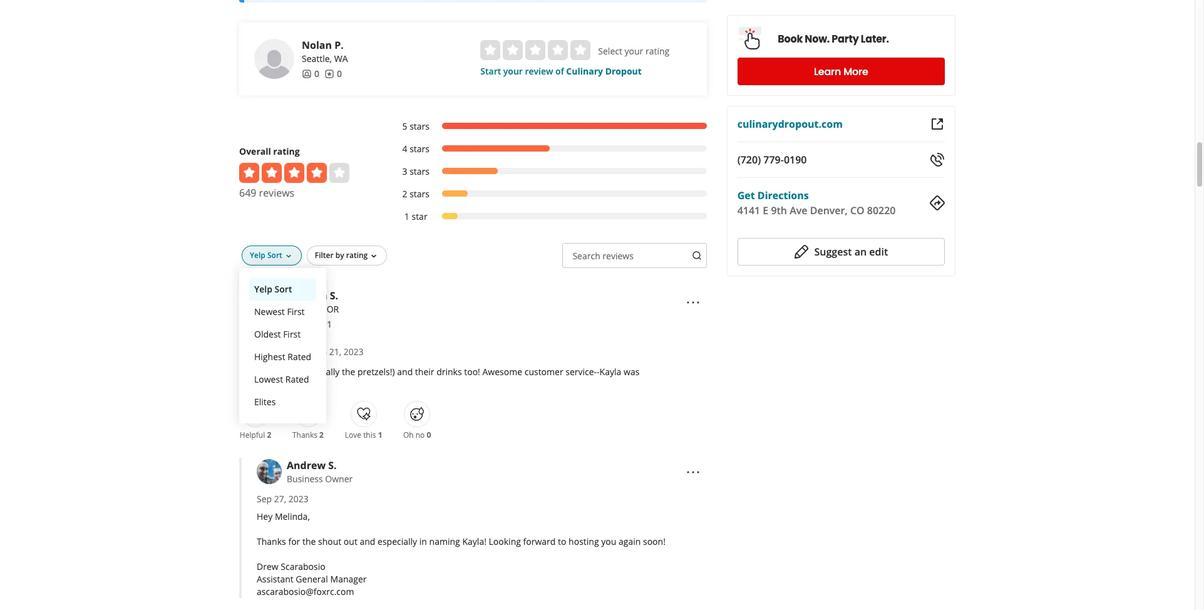 Task type: vqa. For each thing, say whether or not it's contained in the screenshot.
24 pencil v2 image
yes



Task type: describe. For each thing, give the bounding box(es) containing it.
24 directions v2 image
[[930, 195, 946, 211]]

rated for highest rated
[[288, 351, 311, 363]]

directions
[[758, 189, 809, 202]]

and inside love the food (especially the pretzels!) and their drinks too! awesome customer service--kayla was great to our group!
[[397, 366, 413, 378]]

owner
[[325, 473, 353, 485]]

(1 reaction) element
[[378, 430, 383, 440]]

ave
[[790, 204, 808, 217]]

in
[[420, 536, 427, 548]]

thanks 2
[[293, 430, 324, 440]]

melinda s. link
[[287, 289, 338, 303]]

rating for select your rating
[[646, 45, 670, 57]]

hey melinda,
[[257, 511, 310, 522]]

melinda,
[[275, 511, 310, 522]]

oh
[[403, 430, 414, 440]]

pretzels!)
[[358, 366, 395, 378]]

(especially
[[298, 366, 340, 378]]

2 horizontal spatial 2
[[403, 188, 408, 200]]

book
[[778, 32, 803, 46]]

newest
[[254, 306, 285, 318]]

21,
[[329, 346, 342, 358]]

p.
[[335, 38, 344, 52]]

sort for yelp sort popup button
[[268, 250, 282, 261]]

2 vertical spatial 1
[[378, 430, 383, 440]]

stars for 3 stars
[[410, 165, 430, 177]]

sep 21, 2023
[[312, 346, 364, 358]]

service-
[[566, 366, 597, 378]]

ascarabosio@foxrc.com
[[257, 586, 354, 598]]

great
[[239, 378, 261, 390]]

2 horizontal spatial the
[[342, 366, 356, 378]]

thanks for the shout out and especially in naming kayla! looking forward to hosting you again soon!
[[257, 536, 666, 548]]

search
[[573, 250, 601, 262]]

out
[[344, 536, 358, 548]]

3
[[403, 165, 408, 177]]

rated for lowest rated
[[286, 373, 309, 385]]

3 stars
[[403, 165, 430, 177]]

0 for reviews element
[[337, 68, 342, 79]]

4141
[[738, 204, 761, 217]]

denver,
[[811, 204, 848, 217]]

lowest
[[254, 373, 283, 385]]

review
[[525, 65, 554, 77]]

suggest an edit button
[[738, 238, 946, 266]]

love this 1
[[345, 430, 383, 440]]

general
[[296, 573, 328, 585]]

awesome
[[483, 366, 523, 378]]

this
[[363, 430, 376, 440]]

e
[[763, 204, 769, 217]]

779-
[[764, 153, 784, 167]]

nolan p. link
[[302, 38, 344, 52]]

sep for sep 21, 2023
[[312, 346, 327, 358]]

-
[[597, 366, 600, 378]]

especially
[[378, 536, 417, 548]]

0 horizontal spatial rating
[[273, 145, 300, 157]]

your for start
[[504, 65, 523, 77]]

oldest first
[[254, 328, 301, 340]]

24 phone v2 image
[[930, 152, 946, 167]]

(2 reactions) element for helpful 2
[[267, 430, 271, 440]]

soon!
[[643, 536, 666, 548]]

suggest an edit
[[815, 245, 889, 259]]

melinda s. medford, or
[[287, 289, 339, 315]]

overall
[[239, 145, 271, 157]]

80220
[[868, 204, 896, 217]]

2023 for sep 27, 2023
[[289, 493, 309, 505]]

search image
[[692, 251, 702, 261]]

photo of andrew s. image
[[257, 459, 282, 484]]

your for select
[[625, 45, 644, 57]]

s. for andrew
[[328, 459, 337, 472]]

5
[[403, 120, 408, 132]]

0 horizontal spatial the
[[261, 366, 274, 378]]

photo of nolan p. image
[[254, 39, 294, 79]]

newest first button
[[249, 301, 316, 323]]

learn more
[[814, 64, 869, 79]]

1 star
[[405, 210, 428, 222]]

thanks for thanks for the shout out and especially in naming kayla! looking forward to hosting you again soon!
[[257, 536, 286, 548]]

kayla
[[600, 366, 622, 378]]

of
[[556, 65, 564, 77]]

sep for sep 27, 2023
[[257, 493, 272, 505]]

party
[[832, 32, 859, 46]]

select
[[599, 45, 623, 57]]

photo of melinda s. image
[[239, 289, 279, 329]]

menu image for sep 21, 2023
[[686, 295, 701, 310]]

start
[[481, 65, 501, 77]]

or
[[327, 303, 339, 315]]

24 pencil v2 image
[[795, 244, 810, 259]]

andrew
[[287, 459, 326, 472]]

search reviews
[[573, 250, 634, 262]]

rating for filter by rating
[[346, 250, 368, 261]]

nolan
[[302, 38, 332, 52]]

first for oldest first
[[283, 328, 301, 340]]

their
[[415, 366, 435, 378]]

by
[[336, 250, 344, 261]]

filter reviews by 4 stars rating element
[[390, 143, 707, 155]]

scarabosio
[[281, 561, 326, 573]]

24 external link v2 image
[[930, 117, 946, 132]]

2 horizontal spatial 0
[[427, 430, 431, 440]]

oh no 0
[[403, 430, 431, 440]]

2 for thanks 2
[[320, 430, 324, 440]]

group!
[[290, 378, 317, 390]]

sort for yelp sort button
[[275, 283, 292, 295]]

hey
[[257, 511, 273, 522]]

highest rated
[[254, 351, 311, 363]]

our
[[274, 378, 288, 390]]

filter by rating
[[315, 250, 368, 261]]

book now. party later.
[[778, 32, 890, 46]]



Task type: locate. For each thing, give the bounding box(es) containing it.
and left their at the bottom
[[397, 366, 413, 378]]

0 horizontal spatial and
[[360, 536, 376, 548]]

thanks left for
[[257, 536, 286, 548]]

1 stars from the top
[[410, 120, 430, 132]]

1 horizontal spatial sep
[[312, 346, 327, 358]]

s. inside melinda s. medford, or
[[330, 289, 338, 303]]

yelp for yelp sort button
[[254, 283, 273, 295]]

1 horizontal spatial 0
[[337, 68, 342, 79]]

2 horizontal spatial 1
[[405, 210, 410, 222]]

4
[[403, 143, 408, 155]]

4 star rating image
[[239, 163, 350, 183]]

0 for friends element
[[315, 68, 320, 79]]

get directions 4141 e 9th ave denver, co 80220
[[738, 189, 896, 217]]

drew
[[257, 561, 279, 573]]

get
[[738, 189, 755, 202]]

naming
[[430, 536, 460, 548]]

0 horizontal spatial reviews
[[259, 186, 295, 200]]

1 horizontal spatial reviews
[[603, 250, 634, 262]]

elites button
[[249, 391, 316, 413]]

(2 reactions) element for thanks 2
[[320, 430, 324, 440]]

menu image for hey melinda,
[[686, 465, 701, 480]]

0 vertical spatial to
[[263, 378, 271, 390]]

sort
[[268, 250, 282, 261], [275, 283, 292, 295]]

filter
[[315, 250, 334, 261]]

stars right 5
[[410, 120, 430, 132]]

1 horizontal spatial thanks
[[293, 430, 318, 440]]

3 stars from the top
[[410, 165, 430, 177]]

0 vertical spatial and
[[397, 366, 413, 378]]

1 vertical spatial reviews
[[603, 250, 634, 262]]

(no rating) image
[[481, 40, 591, 60]]

0 vertical spatial rating
[[646, 45, 670, 57]]

1
[[405, 210, 410, 222], [327, 318, 332, 330], [378, 430, 383, 440]]

0 horizontal spatial thanks
[[257, 536, 286, 548]]

yelp sort button
[[249, 278, 316, 301]]

2 stars from the top
[[410, 143, 430, 155]]

None radio
[[481, 40, 501, 60], [503, 40, 523, 60], [548, 40, 569, 60], [481, 40, 501, 60], [503, 40, 523, 60], [548, 40, 569, 60]]

an
[[855, 245, 867, 259]]

0 horizontal spatial 2023
[[289, 493, 309, 505]]

yelp sort
[[250, 250, 282, 261], [254, 283, 292, 295]]

s.
[[330, 289, 338, 303], [328, 459, 337, 472]]

0 horizontal spatial to
[[263, 378, 271, 390]]

0 horizontal spatial 0
[[315, 68, 320, 79]]

and
[[397, 366, 413, 378], [360, 536, 376, 548]]

0 vertical spatial 2023
[[344, 346, 364, 358]]

and right out
[[360, 536, 376, 548]]

nolan p. seattle, wa
[[302, 38, 348, 64]]

looking
[[489, 536, 521, 548]]

649
[[239, 186, 257, 200]]

the right for
[[303, 536, 316, 548]]

customer
[[525, 366, 564, 378]]

learn
[[814, 64, 842, 79]]

2 menu image from the top
[[686, 465, 701, 480]]

1 horizontal spatial to
[[558, 536, 567, 548]]

1 horizontal spatial love
[[345, 430, 362, 440]]

reviews for 649 reviews
[[259, 186, 295, 200]]

stars for 5 stars
[[410, 120, 430, 132]]

rating up "4 star rating" image
[[273, 145, 300, 157]]

helpful 2
[[240, 430, 271, 440]]

rating inside dropdown button
[[346, 250, 368, 261]]

2 stars
[[403, 188, 430, 200]]

1 vertical spatial your
[[504, 65, 523, 77]]

4 stars
[[403, 143, 430, 155]]

culinarydropout.com link
[[738, 117, 843, 131]]

info alert
[[239, 0, 707, 2]]

sep left the 21,
[[312, 346, 327, 358]]

reviews right search
[[603, 250, 634, 262]]

love inside love the food (especially the pretzels!) and their drinks too! awesome customer service--kayla was great to our group!
[[239, 366, 259, 378]]

0 vertical spatial rated
[[288, 351, 311, 363]]

yelp inside yelp sort button
[[254, 283, 273, 295]]

yelp for yelp sort popup button
[[250, 250, 266, 261]]

1 vertical spatial 1
[[327, 318, 332, 330]]

1 horizontal spatial (2 reactions) element
[[320, 430, 324, 440]]

stars right 4 on the left top of page
[[410, 143, 430, 155]]

0 vertical spatial love
[[239, 366, 259, 378]]

for
[[288, 536, 300, 548]]

0 vertical spatial reviews
[[259, 186, 295, 200]]

no
[[416, 430, 425, 440]]

business
[[287, 473, 323, 485]]

stars up 'star'
[[410, 188, 430, 200]]

0 vertical spatial your
[[625, 45, 644, 57]]

2023 right 27,
[[289, 493, 309, 505]]

lowest rated button
[[249, 368, 316, 391]]

to
[[263, 378, 271, 390], [558, 536, 567, 548]]

0 vertical spatial menu image
[[686, 295, 701, 310]]

the down sep 21, 2023
[[342, 366, 356, 378]]

1 vertical spatial rating
[[273, 145, 300, 157]]

1 vertical spatial menu image
[[686, 465, 701, 480]]

to inside love the food (especially the pretzels!) and their drinks too! awesome customer service--kayla was great to our group!
[[263, 378, 271, 390]]

sort inside button
[[275, 283, 292, 295]]

5 star rating image
[[239, 346, 307, 358]]

sep
[[312, 346, 327, 358], [257, 493, 272, 505]]

yelp inside yelp sort popup button
[[250, 250, 266, 261]]

yelp up newest at bottom
[[254, 283, 273, 295]]

first down the newest first button
[[283, 328, 301, 340]]

1 vertical spatial to
[[558, 536, 567, 548]]

None radio
[[526, 40, 546, 60], [571, 40, 591, 60], [526, 40, 546, 60], [571, 40, 591, 60]]

yelp sort inside yelp sort popup button
[[250, 250, 282, 261]]

16 chevron down v2 image
[[284, 251, 294, 261]]

1 horizontal spatial 2023
[[344, 346, 364, 358]]

stars for 4 stars
[[410, 143, 430, 155]]

love left 'this'
[[345, 430, 362, 440]]

first up 37
[[287, 306, 305, 318]]

food
[[276, 366, 295, 378]]

yelp sort left 16 chevron down v2 image
[[250, 250, 282, 261]]

start your review of culinary dropout
[[481, 65, 642, 77]]

(2 reactions) element
[[267, 430, 271, 440], [320, 430, 324, 440]]

stars for 2 stars
[[410, 188, 430, 200]]

star
[[412, 210, 428, 222]]

edit
[[870, 245, 889, 259]]

your right start
[[504, 65, 523, 77]]

1 vertical spatial s.
[[328, 459, 337, 472]]

rating right "select"
[[646, 45, 670, 57]]

was
[[624, 366, 640, 378]]

2 horizontal spatial rating
[[646, 45, 670, 57]]

1 for 1 star
[[405, 210, 410, 222]]

filter reviews by 3 stars rating element
[[390, 165, 707, 178]]

0 vertical spatial yelp
[[250, 250, 266, 261]]

0 horizontal spatial love
[[239, 366, 259, 378]]

get directions link
[[738, 189, 809, 202]]

1 horizontal spatial 2
[[320, 430, 324, 440]]

suggest
[[815, 245, 852, 259]]

filter reviews by 5 stars rating element
[[390, 120, 707, 133]]

1 vertical spatial love
[[345, 430, 362, 440]]

16 review v2 image
[[325, 69, 335, 79]]

2 (2 reactions) element from the left
[[320, 430, 324, 440]]

yelp left 16 chevron down v2 image
[[250, 250, 266, 261]]

yelp sort up newest at bottom
[[254, 283, 292, 295]]

love up "great"
[[239, 366, 259, 378]]

yelp sort for yelp sort button
[[254, 283, 292, 295]]

highest rated button
[[249, 346, 316, 368]]

kayla!
[[463, 536, 487, 548]]

0 horizontal spatial your
[[504, 65, 523, 77]]

1 vertical spatial rated
[[286, 373, 309, 385]]

elites
[[254, 396, 276, 408]]

0 right no
[[427, 430, 431, 440]]

(2 reactions) element up 'andrew'
[[320, 430, 324, 440]]

0 vertical spatial s.
[[330, 289, 338, 303]]

reviews down "4 star rating" image
[[259, 186, 295, 200]]

love for love the food (especially the pretzels!) and their drinks too! awesome customer service--kayla was great to our group!
[[239, 366, 259, 378]]

0 right '16 review v2' image
[[337, 68, 342, 79]]

rating element
[[481, 40, 591, 60]]

filter reviews by 1 star rating element
[[390, 210, 707, 223]]

1 vertical spatial yelp
[[254, 283, 273, 295]]

newest first
[[254, 306, 305, 318]]

the down highest
[[261, 366, 274, 378]]

culinarydropout.com
[[738, 117, 843, 131]]

0 vertical spatial sort
[[268, 250, 282, 261]]

love the food (especially the pretzels!) and their drinks too! awesome customer service--kayla was great to our group!
[[239, 366, 640, 390]]

1 vertical spatial yelp sort
[[254, 283, 292, 295]]

0 horizontal spatial (2 reactions) element
[[267, 430, 271, 440]]

5 stars
[[403, 120, 430, 132]]

0 vertical spatial thanks
[[293, 430, 318, 440]]

0 inside reviews element
[[337, 68, 342, 79]]

sort left 16 chevron down v2 image
[[268, 250, 282, 261]]

medford,
[[287, 303, 325, 315]]

to left hosting at the bottom left of the page
[[558, 536, 567, 548]]

0
[[315, 68, 320, 79], [337, 68, 342, 79], [427, 430, 431, 440]]

1 menu image from the top
[[686, 295, 701, 310]]

0 right the 16 friends v2 icon
[[315, 68, 320, 79]]

thanks for thanks 2
[[293, 430, 318, 440]]

culinary
[[567, 65, 603, 77]]

1 vertical spatial first
[[283, 328, 301, 340]]

sort up the newest first button
[[275, 283, 292, 295]]

yelp sort button
[[242, 246, 302, 266]]

yelp sort inside yelp sort button
[[254, 283, 292, 295]]

forward
[[524, 536, 556, 548]]

37
[[300, 318, 310, 330]]

1 horizontal spatial rating
[[346, 250, 368, 261]]

reviews element
[[325, 68, 342, 80]]

seattle,
[[302, 53, 332, 64]]

now.
[[805, 32, 830, 46]]

16 friends v2 image
[[302, 69, 312, 79]]

2023 for sep 21, 2023
[[344, 346, 364, 358]]

first for newest first
[[287, 306, 305, 318]]

2 right helpful
[[267, 430, 271, 440]]

again
[[619, 536, 641, 548]]

0 inside friends element
[[315, 68, 320, 79]]

you
[[602, 536, 617, 548]]

2 down 3
[[403, 188, 408, 200]]

1 horizontal spatial the
[[303, 536, 316, 548]]

1 down or
[[327, 318, 332, 330]]

0 horizontal spatial 2
[[267, 430, 271, 440]]

0 vertical spatial sep
[[312, 346, 327, 358]]

rating left 16 chevron down v2 icon
[[346, 250, 368, 261]]

1 horizontal spatial and
[[397, 366, 413, 378]]

0 vertical spatial yelp sort
[[250, 250, 282, 261]]

1 horizontal spatial 1
[[378, 430, 383, 440]]

649 reviews
[[239, 186, 295, 200]]

love for love this 1
[[345, 430, 362, 440]]

(720)
[[738, 153, 761, 167]]

1 vertical spatial and
[[360, 536, 376, 548]]

helpful
[[240, 430, 265, 440]]

shout
[[318, 536, 342, 548]]

1 vertical spatial sort
[[275, 283, 292, 295]]

s. inside andrew s. business owner
[[328, 459, 337, 472]]

s. up owner
[[328, 459, 337, 472]]

assistant
[[257, 573, 294, 585]]

  text field
[[563, 243, 707, 268]]

s. for melinda
[[330, 289, 338, 303]]

(0 reactions) element
[[427, 430, 431, 440]]

4 stars from the top
[[410, 188, 430, 200]]

menu image
[[686, 295, 701, 310], [686, 465, 701, 480]]

oldest
[[254, 328, 281, 340]]

co
[[851, 204, 865, 217]]

friends element
[[302, 68, 320, 80]]

0 horizontal spatial sep
[[257, 493, 272, 505]]

sort inside popup button
[[268, 250, 282, 261]]

your up 'dropout'
[[625, 45, 644, 57]]

2 vertical spatial rating
[[346, 250, 368, 261]]

1 inside filter reviews by 1 star rating element
[[405, 210, 410, 222]]

reviews for search reviews
[[603, 250, 634, 262]]

(2 reactions) element right helpful
[[267, 430, 271, 440]]

2 up 'andrew'
[[320, 430, 324, 440]]

to left 'our'
[[263, 378, 271, 390]]

s. up or
[[330, 289, 338, 303]]

1 vertical spatial 2023
[[289, 493, 309, 505]]

0 vertical spatial 1
[[405, 210, 410, 222]]

sep 27, 2023
[[257, 493, 309, 505]]

0190
[[784, 153, 807, 167]]

lowest rated
[[254, 373, 309, 385]]

1 (2 reactions) element from the left
[[267, 430, 271, 440]]

0 vertical spatial first
[[287, 306, 305, 318]]

2023 right the 21,
[[344, 346, 364, 358]]

more
[[844, 64, 869, 79]]

sep left 27,
[[257, 493, 272, 505]]

9th
[[772, 204, 788, 217]]

1 for 1
[[327, 318, 332, 330]]

1 vertical spatial sep
[[257, 493, 272, 505]]

1 vertical spatial thanks
[[257, 536, 286, 548]]

yelp sort for yelp sort popup button
[[250, 250, 282, 261]]

(720) 779-0190
[[738, 153, 807, 167]]

highest
[[254, 351, 285, 363]]

thanks up 'andrew'
[[293, 430, 318, 440]]

2
[[403, 188, 408, 200], [267, 430, 271, 440], [320, 430, 324, 440]]

2 for helpful 2
[[267, 430, 271, 440]]

oldest first button
[[249, 323, 316, 346]]

1 right 'this'
[[378, 430, 383, 440]]

0 horizontal spatial 1
[[327, 318, 332, 330]]

16 chevron down v2 image
[[369, 251, 379, 261]]

drinks
[[437, 366, 462, 378]]

stars right 3
[[410, 165, 430, 177]]

filter reviews by 2 stars rating element
[[390, 188, 707, 200]]

1 left 'star'
[[405, 210, 410, 222]]

1 horizontal spatial your
[[625, 45, 644, 57]]



